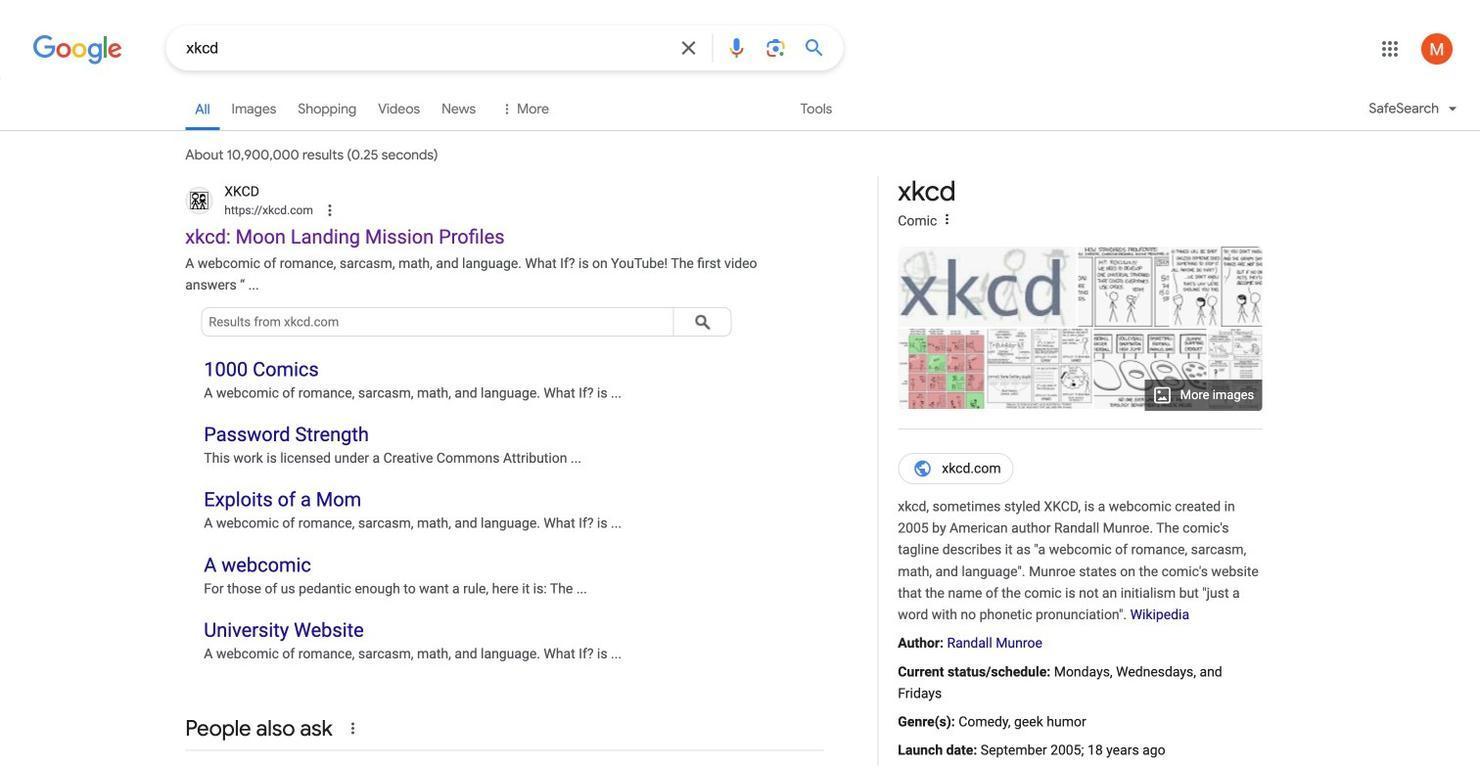 Task type: locate. For each thing, give the bounding box(es) containing it.
xkcd: standards image
[[1053, 247, 1195, 327]]

search icon image
[[687, 307, 717, 337]]

xkcd: what to do image
[[898, 327, 985, 412]]

xkcd: mnemonics image
[[1208, 328, 1262, 411]]

more options image
[[937, 209, 957, 229]]

Results from xkcd.com text field
[[201, 307, 674, 337]]

None search field
[[0, 24, 843, 70]]

None text field
[[224, 202, 313, 219]]

heading
[[898, 176, 956, 208]]

search by image image
[[764, 36, 787, 60]]

navigation
[[0, 86, 1480, 134]]

xkcd.com/s/0b7742.png image
[[898, 247, 1076, 327]]



Task type: vqa. For each thing, say whether or not it's contained in the screenshot.
mon, feb 19 element
no



Task type: describe. For each thing, give the bounding box(es) containing it.
xkcd: password strength image
[[987, 327, 1092, 412]]

Search text field
[[186, 37, 665, 62]]

search by voice image
[[725, 36, 748, 60]]

xkcd: scientific briefing image
[[1114, 247, 1319, 327]]

more options image
[[939, 211, 955, 227]]

xkcd: field topology image
[[1080, 329, 1221, 409]]

google image
[[33, 35, 123, 65]]



